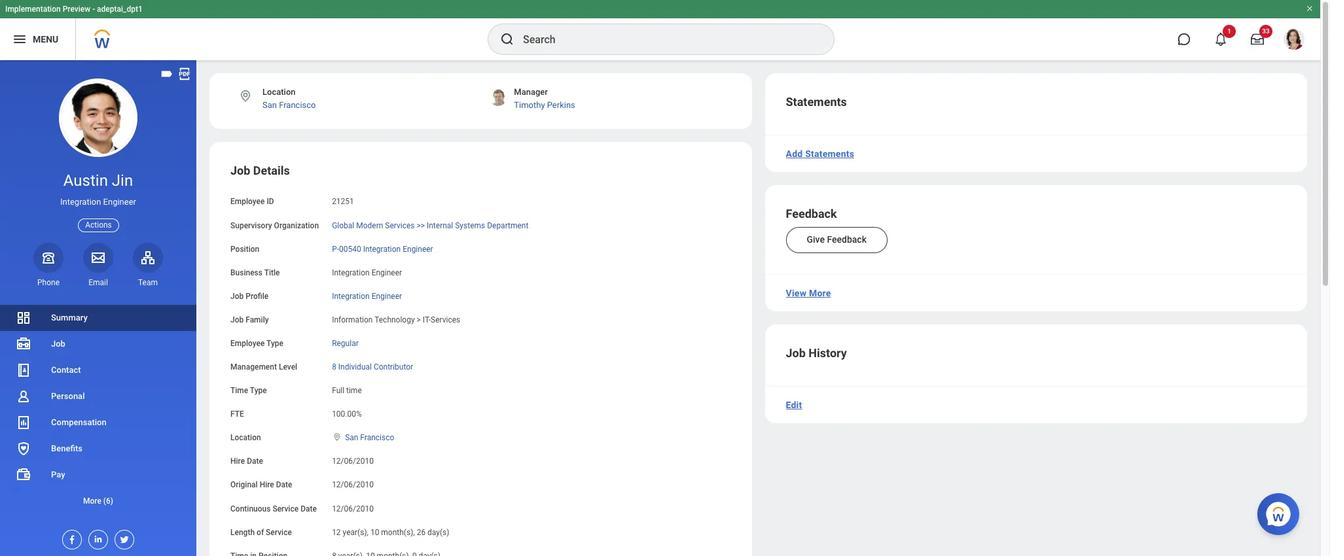 Task type: locate. For each thing, give the bounding box(es) containing it.
integration engineer for the integration engineer link
[[332, 292, 402, 301]]

1 horizontal spatial services
[[431, 315, 460, 325]]

job details group
[[230, 163, 731, 556]]

integration down 00540
[[332, 268, 370, 277]]

integration down austin
[[60, 197, 101, 207]]

1 vertical spatial services
[[431, 315, 460, 325]]

hire
[[230, 457, 245, 466], [260, 481, 274, 490]]

benefits link
[[0, 436, 196, 462]]

1 horizontal spatial san francisco link
[[345, 431, 394, 443]]

date up original hire date on the left of the page
[[247, 457, 263, 466]]

>>
[[417, 221, 425, 230]]

continuous service date
[[230, 504, 317, 514]]

1 vertical spatial san francisco link
[[345, 431, 394, 443]]

san right location icon
[[345, 434, 358, 443]]

1 vertical spatial date
[[276, 481, 292, 490]]

team
[[138, 278, 158, 287]]

1 vertical spatial type
[[250, 386, 267, 396]]

phone
[[37, 278, 60, 287]]

global
[[332, 221, 354, 230]]

services left >>
[[385, 221, 415, 230]]

0 vertical spatial hire
[[230, 457, 245, 466]]

location inside location san francisco
[[263, 87, 296, 97]]

0 vertical spatial feedback
[[786, 207, 837, 221]]

san francisco link up 'hire date' element
[[345, 431, 394, 443]]

0 vertical spatial location
[[263, 87, 296, 97]]

san inside job details group
[[345, 434, 358, 443]]

date
[[247, 457, 263, 466], [276, 481, 292, 490], [301, 504, 317, 514]]

1 12/06/2010 from the top
[[332, 457, 374, 466]]

san francisco
[[345, 434, 394, 443]]

engineer down jin
[[103, 197, 136, 207]]

implementation
[[5, 5, 61, 14]]

san francisco link
[[263, 100, 316, 110], [345, 431, 394, 443]]

job link
[[0, 331, 196, 357]]

service
[[273, 504, 299, 514], [266, 528, 292, 537]]

0 vertical spatial employee
[[230, 197, 265, 207]]

>
[[417, 315, 421, 325]]

type up management level
[[267, 339, 283, 348]]

type right time
[[250, 386, 267, 396]]

date for hire
[[276, 481, 292, 490]]

employee left id
[[230, 197, 265, 207]]

Search Workday  search field
[[523, 25, 807, 54]]

services right ">" at the left of the page
[[431, 315, 460, 325]]

1 employee from the top
[[230, 197, 265, 207]]

0 vertical spatial francisco
[[279, 100, 316, 110]]

benefits image
[[16, 441, 31, 457]]

integration
[[60, 197, 101, 207], [363, 245, 401, 254], [332, 268, 370, 277], [332, 292, 370, 301]]

1 horizontal spatial san
[[345, 434, 358, 443]]

service right of
[[266, 528, 292, 537]]

close environment banner image
[[1306, 5, 1314, 12]]

feedback
[[786, 207, 837, 221], [827, 234, 867, 245]]

0 vertical spatial more
[[809, 288, 831, 299]]

2 vertical spatial integration engineer
[[332, 292, 402, 301]]

integration up information
[[332, 292, 370, 301]]

services
[[385, 221, 415, 230], [431, 315, 460, 325]]

profile
[[246, 292, 269, 301]]

0 vertical spatial san
[[263, 100, 277, 110]]

job for job profile
[[230, 292, 244, 301]]

list
[[0, 305, 196, 515]]

job for job history
[[786, 346, 806, 360]]

00540
[[339, 245, 361, 254]]

1 horizontal spatial francisco
[[360, 434, 394, 443]]

2 vertical spatial date
[[301, 504, 317, 514]]

job for job details
[[230, 164, 250, 178]]

business title
[[230, 268, 280, 277]]

2 vertical spatial 12/06/2010
[[332, 504, 374, 514]]

phone austin jin element
[[33, 277, 64, 288]]

location image
[[238, 89, 253, 103]]

family
[[246, 315, 269, 325]]

systems
[[455, 221, 485, 230]]

1 vertical spatial 12/06/2010
[[332, 481, 374, 490]]

1 vertical spatial hire
[[260, 481, 274, 490]]

give feedback
[[807, 234, 867, 245]]

time in position element
[[332, 544, 441, 556]]

1 vertical spatial service
[[266, 528, 292, 537]]

business
[[230, 268, 263, 277]]

1 horizontal spatial location
[[263, 87, 296, 97]]

0 horizontal spatial san
[[263, 100, 277, 110]]

job left family
[[230, 315, 244, 325]]

location up hire date
[[230, 434, 261, 443]]

menu
[[33, 34, 58, 44]]

location
[[263, 87, 296, 97], [230, 434, 261, 443]]

12/06/2010 up the year(s),
[[332, 504, 374, 514]]

date up continuous service date
[[276, 481, 292, 490]]

21251
[[332, 197, 354, 207]]

8
[[332, 363, 336, 372]]

2 horizontal spatial date
[[301, 504, 317, 514]]

0 horizontal spatial francisco
[[279, 100, 316, 110]]

job details
[[230, 164, 290, 178]]

0 vertical spatial type
[[267, 339, 283, 348]]

12/06/2010 up continuous service date element
[[332, 481, 374, 490]]

date for service
[[301, 504, 317, 514]]

0 horizontal spatial hire
[[230, 457, 245, 466]]

search image
[[500, 31, 515, 47]]

continuous service date element
[[332, 497, 374, 514]]

details
[[253, 164, 290, 178]]

justify image
[[12, 31, 27, 47]]

give feedback button
[[786, 227, 888, 253]]

1 vertical spatial employee
[[230, 339, 265, 348]]

san right location image
[[263, 100, 277, 110]]

1 vertical spatial san
[[345, 434, 358, 443]]

job left 'details'
[[230, 164, 250, 178]]

job left history at the bottom of the page
[[786, 346, 806, 360]]

more inside dropdown button
[[83, 497, 101, 506]]

team link
[[133, 243, 163, 288]]

job inside job link
[[51, 339, 65, 349]]

2 12/06/2010 from the top
[[332, 481, 374, 490]]

actions button
[[78, 218, 119, 232]]

date left continuous service date element
[[301, 504, 317, 514]]

francisco right location image
[[279, 100, 316, 110]]

engineer down >>
[[403, 245, 433, 254]]

1 vertical spatial location
[[230, 434, 261, 443]]

1 vertical spatial feedback
[[827, 234, 867, 245]]

integration inside business title element
[[332, 268, 370, 277]]

hire right original
[[260, 481, 274, 490]]

view team image
[[140, 250, 156, 266]]

more (6) button
[[0, 488, 196, 515]]

3 12/06/2010 from the top
[[332, 504, 374, 514]]

job for job
[[51, 339, 65, 349]]

information
[[332, 315, 373, 325]]

menu button
[[0, 18, 75, 60]]

service down original hire date on the left of the page
[[273, 504, 299, 514]]

12/06/2010 up the original hire date element
[[332, 457, 374, 466]]

linkedin image
[[89, 531, 103, 545]]

phone button
[[33, 243, 64, 288]]

engineer down p-00540 integration engineer
[[372, 268, 402, 277]]

personal link
[[0, 384, 196, 410]]

management
[[230, 363, 277, 372]]

original hire date element
[[332, 473, 374, 491]]

engineer
[[103, 197, 136, 207], [403, 245, 433, 254], [372, 268, 402, 277], [372, 292, 402, 301]]

integration engineer
[[60, 197, 136, 207], [332, 268, 402, 277], [332, 292, 402, 301]]

francisco
[[279, 100, 316, 110], [360, 434, 394, 443]]

more left the (6)
[[83, 497, 101, 506]]

feedback up give
[[786, 207, 837, 221]]

statements inside button
[[805, 149, 854, 159]]

manager timothy perkins
[[514, 87, 575, 110]]

inbox large image
[[1251, 33, 1264, 46]]

email austin jin element
[[83, 277, 113, 288]]

personal image
[[16, 389, 31, 405]]

integration engineer up the integration engineer link
[[332, 268, 402, 277]]

1 vertical spatial integration engineer
[[332, 268, 402, 277]]

12/06/2010
[[332, 457, 374, 466], [332, 481, 374, 490], [332, 504, 374, 514]]

location image
[[332, 433, 342, 442]]

location inside job details group
[[230, 434, 261, 443]]

type for employee type
[[267, 339, 283, 348]]

statements up add statements
[[786, 95, 847, 109]]

more right "view"
[[809, 288, 831, 299]]

position
[[230, 245, 259, 254]]

id
[[267, 197, 274, 207]]

add statements
[[786, 149, 854, 159]]

day(s)
[[428, 528, 449, 537]]

job profile
[[230, 292, 269, 301]]

more (6) button
[[0, 494, 196, 509]]

0 vertical spatial 12/06/2010
[[332, 457, 374, 466]]

0 vertical spatial integration engineer
[[60, 197, 136, 207]]

benefits
[[51, 444, 82, 454]]

2 employee from the top
[[230, 339, 265, 348]]

personal
[[51, 392, 85, 401]]

employee down job family at the left bottom of page
[[230, 339, 265, 348]]

time
[[230, 386, 248, 396]]

compensation image
[[16, 415, 31, 431]]

1 vertical spatial francisco
[[360, 434, 394, 443]]

feedback right give
[[827, 234, 867, 245]]

contact link
[[0, 357, 196, 384]]

edit
[[786, 400, 802, 410]]

original
[[230, 481, 258, 490]]

view more button
[[781, 280, 836, 306]]

1 vertical spatial more
[[83, 497, 101, 506]]

0 horizontal spatial location
[[230, 434, 261, 443]]

engineer inside the navigation pane region
[[103, 197, 136, 207]]

original hire date
[[230, 481, 292, 490]]

integration engineer down business title element
[[332, 292, 402, 301]]

1 vertical spatial statements
[[805, 149, 854, 159]]

location right location image
[[263, 87, 296, 97]]

0 horizontal spatial services
[[385, 221, 415, 230]]

francisco up 'hire date' element
[[360, 434, 394, 443]]

hire up original
[[230, 457, 245, 466]]

0 vertical spatial san francisco link
[[263, 100, 316, 110]]

services inside job family element
[[431, 315, 460, 325]]

job left profile
[[230, 292, 244, 301]]

job up contact
[[51, 339, 65, 349]]

view more
[[786, 288, 831, 299]]

department
[[487, 221, 529, 230]]

san francisco link right location image
[[263, 100, 316, 110]]

employee for employee type
[[230, 339, 265, 348]]

technology
[[375, 315, 415, 325]]

type for time type
[[250, 386, 267, 396]]

12/06/2010 for continuous service date
[[332, 504, 374, 514]]

employee
[[230, 197, 265, 207], [230, 339, 265, 348]]

0 vertical spatial date
[[247, 457, 263, 466]]

more
[[809, 288, 831, 299], [83, 497, 101, 506]]

0 horizontal spatial more
[[83, 497, 101, 506]]

hire date
[[230, 457, 263, 466]]

integration engineer down austin jin
[[60, 197, 136, 207]]

1 horizontal spatial date
[[276, 481, 292, 490]]

give
[[807, 234, 825, 245]]

perkins
[[547, 100, 575, 110]]

statements right "add"
[[805, 149, 854, 159]]



Task type: vqa. For each thing, say whether or not it's contained in the screenshot.
fifth row from the top's Complete
no



Task type: describe. For each thing, give the bounding box(es) containing it.
length
[[230, 528, 255, 537]]

profile logan mcneil image
[[1284, 29, 1305, 52]]

preview
[[63, 5, 90, 14]]

twitter image
[[115, 531, 130, 545]]

timothy perkins link
[[514, 100, 575, 110]]

job history
[[786, 346, 847, 360]]

time
[[346, 386, 362, 396]]

pay link
[[0, 462, 196, 488]]

feedback inside button
[[827, 234, 867, 245]]

1 button
[[1207, 25, 1236, 54]]

summary
[[51, 313, 88, 323]]

pay
[[51, 470, 65, 480]]

implementation preview -   adeptai_dpt1
[[5, 5, 143, 14]]

regular link
[[332, 336, 359, 348]]

view printable version (pdf) image
[[177, 67, 192, 81]]

management level
[[230, 363, 297, 372]]

san inside location san francisco
[[263, 100, 277, 110]]

33
[[1262, 27, 1270, 35]]

mail image
[[90, 250, 106, 266]]

1 horizontal spatial hire
[[260, 481, 274, 490]]

(6)
[[103, 497, 113, 506]]

integration up business title element
[[363, 245, 401, 254]]

email
[[88, 278, 108, 287]]

summary link
[[0, 305, 196, 331]]

pay image
[[16, 467, 31, 483]]

33 button
[[1243, 25, 1273, 54]]

more (6)
[[83, 497, 113, 506]]

full
[[332, 386, 344, 396]]

10
[[370, 528, 379, 537]]

contributor
[[374, 363, 413, 372]]

list containing summary
[[0, 305, 196, 515]]

12/06/2010 for original hire date
[[332, 481, 374, 490]]

job family element
[[332, 308, 460, 325]]

p-00540 integration engineer link
[[332, 242, 433, 254]]

length of service element
[[332, 520, 449, 538]]

add
[[786, 149, 803, 159]]

0 vertical spatial statements
[[786, 95, 847, 109]]

regular
[[332, 339, 359, 348]]

timothy
[[514, 100, 545, 110]]

location for location
[[230, 434, 261, 443]]

fte
[[230, 410, 244, 419]]

engineer inside business title element
[[372, 268, 402, 277]]

12/06/2010 for hire date
[[332, 457, 374, 466]]

of
[[257, 528, 264, 537]]

integration inside the navigation pane region
[[60, 197, 101, 207]]

job details button
[[230, 164, 290, 178]]

engineer up job family element
[[372, 292, 402, 301]]

contact
[[51, 365, 81, 375]]

full time element
[[332, 384, 362, 396]]

supervisory
[[230, 221, 272, 230]]

1 horizontal spatial more
[[809, 288, 831, 299]]

location san francisco
[[263, 87, 316, 110]]

add statements button
[[781, 141, 860, 167]]

0 horizontal spatial san francisco link
[[263, 100, 316, 110]]

organization
[[274, 221, 319, 230]]

job for job family
[[230, 315, 244, 325]]

integration engineer for business title element
[[332, 268, 402, 277]]

employee id element
[[332, 190, 354, 207]]

history
[[809, 346, 847, 360]]

navigation pane region
[[0, 60, 196, 556]]

8 individual contributor
[[332, 363, 413, 372]]

p-
[[332, 245, 339, 254]]

location for location san francisco
[[263, 87, 296, 97]]

it-
[[423, 315, 431, 325]]

length of service
[[230, 528, 292, 537]]

manager
[[514, 87, 548, 97]]

actions
[[85, 220, 112, 230]]

compensation link
[[0, 410, 196, 436]]

tag image
[[160, 67, 174, 81]]

facebook image
[[63, 531, 77, 545]]

0 horizontal spatial date
[[247, 457, 263, 466]]

global modern services >> internal systems department link
[[332, 218, 529, 230]]

team austin jin element
[[133, 277, 163, 288]]

1
[[1228, 27, 1231, 35]]

integration engineer link
[[332, 289, 402, 301]]

job family
[[230, 315, 269, 325]]

business title element
[[332, 260, 402, 278]]

francisco inside job details group
[[360, 434, 394, 443]]

hire date element
[[332, 449, 374, 467]]

francisco inside location san francisco
[[279, 100, 316, 110]]

-
[[92, 5, 95, 14]]

global modern services >> internal systems department
[[332, 221, 529, 230]]

12
[[332, 528, 341, 537]]

employee id
[[230, 197, 274, 207]]

100.00%
[[332, 410, 362, 419]]

title
[[264, 268, 280, 277]]

employee for employee id
[[230, 197, 265, 207]]

menu banner
[[0, 0, 1321, 60]]

jin
[[112, 172, 133, 190]]

0 vertical spatial service
[[273, 504, 299, 514]]

adeptai_dpt1
[[97, 5, 143, 14]]

view
[[786, 288, 807, 299]]

summary image
[[16, 310, 31, 326]]

time type
[[230, 386, 267, 396]]

12 year(s), 10 month(s), 26 day(s)
[[332, 528, 449, 537]]

full time
[[332, 386, 362, 396]]

employee type
[[230, 339, 283, 348]]

information technology > it-services
[[332, 315, 460, 325]]

notifications large image
[[1214, 33, 1228, 46]]

integration engineer inside the navigation pane region
[[60, 197, 136, 207]]

individual
[[338, 363, 372, 372]]

continuous
[[230, 504, 271, 514]]

contact image
[[16, 363, 31, 378]]

modern
[[356, 221, 383, 230]]

email button
[[83, 243, 113, 288]]

phone image
[[39, 250, 58, 266]]

0 vertical spatial services
[[385, 221, 415, 230]]

supervisory organization
[[230, 221, 319, 230]]

internal
[[427, 221, 453, 230]]

fte element
[[332, 402, 362, 420]]

job image
[[16, 337, 31, 352]]

8 individual contributor link
[[332, 360, 413, 372]]



